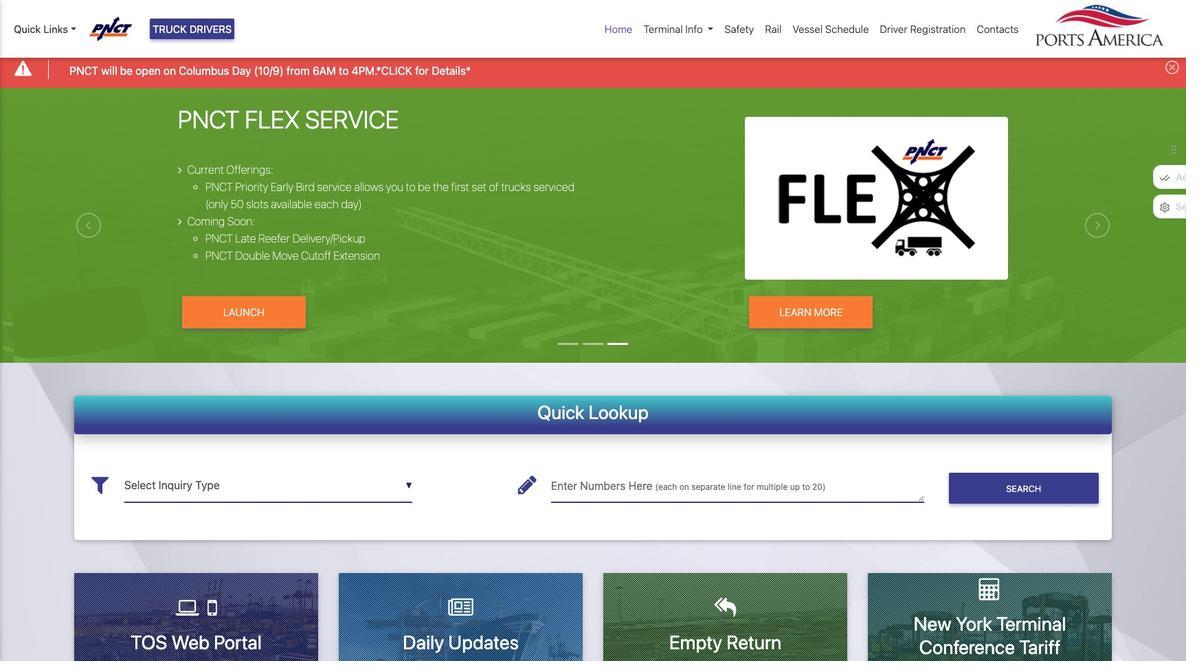 Task type: locate. For each thing, give the bounding box(es) containing it.
0 vertical spatial to
[[339, 64, 349, 77]]

extension
[[334, 250, 380, 262]]

angle right image left current at the left top
[[178, 164, 182, 175]]

angle right image
[[178, 164, 182, 175], [178, 216, 182, 227]]

quick left links
[[14, 23, 41, 35]]

terminal left the info
[[644, 23, 683, 35]]

for
[[415, 64, 429, 77], [744, 482, 755, 492]]

multiple
[[757, 482, 788, 492]]

service
[[317, 181, 352, 193]]

angle right image for coming
[[178, 216, 182, 227]]

(10/9)
[[254, 64, 284, 77]]

to
[[339, 64, 349, 77], [406, 181, 416, 193], [803, 482, 811, 492]]

pnct down "columbus"
[[178, 104, 240, 134]]

None text field
[[124, 469, 412, 503]]

pnct flex service
[[178, 104, 399, 134]]

for right line
[[744, 482, 755, 492]]

learn more link
[[750, 296, 874, 328]]

more
[[815, 306, 843, 318]]

6am
[[313, 64, 336, 77]]

learn more
[[780, 306, 843, 318]]

0 vertical spatial angle right image
[[178, 164, 182, 175]]

for inside enter numbers here (each on separate line for multiple up to 20)
[[744, 482, 755, 492]]

on inside enter numbers here (each on separate line for multiple up to 20)
[[680, 482, 690, 492]]

1 horizontal spatial for
[[744, 482, 755, 492]]

pnct
[[70, 64, 98, 77], [178, 104, 240, 134], [206, 181, 233, 193], [206, 232, 233, 245], [206, 250, 233, 262]]

pnct left will
[[70, 64, 98, 77]]

1 horizontal spatial terminal
[[997, 613, 1067, 636]]

contacts
[[977, 23, 1019, 35]]

quick for quick lookup
[[538, 401, 585, 423]]

info
[[686, 23, 703, 35]]

available
[[271, 198, 312, 210]]

york
[[956, 613, 993, 636]]

on
[[164, 64, 176, 77], [680, 482, 690, 492]]

vessel schedule
[[793, 23, 869, 35]]

2 horizontal spatial to
[[803, 482, 811, 492]]

on right (each at bottom right
[[680, 482, 690, 492]]

soon:
[[228, 215, 256, 228]]

launch button
[[182, 296, 306, 328]]

vessel
[[793, 23, 823, 35]]

1 horizontal spatial to
[[406, 181, 416, 193]]

0 horizontal spatial quick
[[14, 23, 41, 35]]

delivery/pickup
[[293, 232, 366, 245]]

rail
[[766, 23, 782, 35]]

terminal
[[644, 23, 683, 35], [997, 613, 1067, 636]]

driver
[[880, 23, 908, 35]]

None text field
[[551, 469, 925, 503]]

angle right image for current
[[178, 164, 182, 175]]

you
[[386, 181, 404, 193]]

1 vertical spatial be
[[418, 181, 431, 193]]

safety
[[725, 23, 755, 35]]

to inside pnct will be open on columbus day (10/9) from 6am to 4pm.*click for details* link
[[339, 64, 349, 77]]

0 vertical spatial quick
[[14, 23, 41, 35]]

pnct up (only
[[206, 181, 233, 193]]

1 vertical spatial to
[[406, 181, 416, 193]]

1 vertical spatial quick
[[538, 401, 585, 423]]

double
[[235, 250, 270, 262]]

enter numbers here (each on separate line for multiple up to 20)
[[551, 480, 826, 492]]

quick left lookup
[[538, 401, 585, 423]]

0 horizontal spatial to
[[339, 64, 349, 77]]

will
[[101, 64, 117, 77]]

here
[[629, 480, 653, 492]]

coming soon: pnct late reefer delivery/pickup pnct double move cutoff extension
[[187, 215, 380, 262]]

updates
[[449, 631, 519, 654]]

0 horizontal spatial on
[[164, 64, 176, 77]]

on inside alert
[[164, 64, 176, 77]]

1 vertical spatial terminal
[[997, 613, 1067, 636]]

numbers
[[581, 480, 626, 492]]

allows
[[354, 181, 384, 193]]

empty
[[670, 631, 723, 654]]

quick for quick links
[[14, 23, 41, 35]]

columbus
[[179, 64, 229, 77]]

terminal up the tariff
[[997, 613, 1067, 636]]

1 horizontal spatial on
[[680, 482, 690, 492]]

be inside current offerings: pnct priority early bird service allows you to be the first set of trucks serviced (only 50 slots available each day)
[[418, 181, 431, 193]]

safety link
[[720, 16, 760, 42]]

1 vertical spatial for
[[744, 482, 755, 492]]

1 vertical spatial angle right image
[[178, 216, 182, 227]]

pnct will be open on columbus day (10/9) from 6am to 4pm.*click for details* alert
[[0, 51, 1187, 88]]

to for enter numbers here (each on separate line for multiple up to 20)
[[803, 482, 811, 492]]

enter
[[551, 480, 578, 492]]

priority
[[235, 181, 268, 193]]

current
[[187, 164, 224, 176]]

quick links
[[14, 23, 68, 35]]

quick lookup
[[538, 401, 649, 423]]

2 vertical spatial to
[[803, 482, 811, 492]]

to right up at the bottom of page
[[803, 482, 811, 492]]

2 angle right image from the top
[[178, 216, 182, 227]]

angle right image left coming
[[178, 216, 182, 227]]

slots
[[246, 198, 269, 210]]

return
[[727, 631, 782, 654]]

1 vertical spatial on
[[680, 482, 690, 492]]

1 horizontal spatial quick
[[538, 401, 585, 423]]

pnct inside current offerings: pnct priority early bird service allows you to be the first set of trucks serviced (only 50 slots available each day)
[[206, 181, 233, 193]]

for left the details*
[[415, 64, 429, 77]]

0 vertical spatial on
[[164, 64, 176, 77]]

on for columbus
[[164, 64, 176, 77]]

0 horizontal spatial be
[[120, 64, 133, 77]]

separate
[[692, 482, 726, 492]]

0 vertical spatial be
[[120, 64, 133, 77]]

daily
[[403, 631, 444, 654]]

be
[[120, 64, 133, 77], [418, 181, 431, 193]]

learn
[[780, 306, 812, 318]]

to right you
[[406, 181, 416, 193]]

0 horizontal spatial for
[[415, 64, 429, 77]]

coming
[[187, 215, 225, 228]]

1 angle right image from the top
[[178, 164, 182, 175]]

0 vertical spatial terminal
[[644, 23, 683, 35]]

to right 6am
[[339, 64, 349, 77]]

to inside enter numbers here (each on separate line for multiple up to 20)
[[803, 482, 811, 492]]

0 horizontal spatial terminal
[[644, 23, 683, 35]]

1 horizontal spatial be
[[418, 181, 431, 193]]

to inside current offerings: pnct priority early bird service allows you to be the first set of trucks serviced (only 50 slots available each day)
[[406, 181, 416, 193]]

be right will
[[120, 64, 133, 77]]

for inside alert
[[415, 64, 429, 77]]

open
[[136, 64, 161, 77]]

0 vertical spatial for
[[415, 64, 429, 77]]

from
[[287, 64, 310, 77]]

on right the open
[[164, 64, 176, 77]]

day)
[[341, 198, 362, 210]]

quick
[[14, 23, 41, 35], [538, 401, 585, 423]]

truck drivers link
[[150, 19, 235, 40]]

home link
[[600, 16, 638, 42]]

search button
[[949, 473, 1099, 504]]

pnct inside alert
[[70, 64, 98, 77]]

be left the
[[418, 181, 431, 193]]



Task type: describe. For each thing, give the bounding box(es) containing it.
tos
[[131, 631, 167, 654]]

pnct left the double
[[206, 250, 233, 262]]

pnct down coming
[[206, 232, 233, 245]]

truck
[[153, 23, 187, 35]]

web
[[172, 631, 210, 654]]

conference
[[920, 636, 1016, 659]]

driver registration link
[[875, 16, 972, 42]]

day
[[232, 64, 251, 77]]

flex
[[245, 104, 300, 134]]

daily updates
[[403, 631, 519, 654]]

vessel schedule link
[[788, 16, 875, 42]]

new
[[914, 613, 952, 636]]

the
[[433, 181, 449, 193]]

4pm.*click
[[352, 64, 413, 77]]

contacts link
[[972, 16, 1025, 42]]

drivers
[[190, 23, 232, 35]]

early
[[271, 181, 294, 193]]

each
[[315, 198, 339, 210]]

launch
[[223, 306, 265, 318]]

pnct will be open on columbus day (10/9) from 6am to 4pm.*click for details* link
[[70, 62, 471, 79]]

20)
[[813, 482, 826, 492]]

quick links link
[[14, 21, 76, 37]]

lookup
[[589, 401, 649, 423]]

links
[[44, 23, 68, 35]]

terminal inside new york terminal conference tariff
[[997, 613, 1067, 636]]

serviced
[[534, 181, 575, 193]]

move
[[273, 250, 299, 262]]

line
[[728, 482, 742, 492]]

pnct will be open on columbus day (10/9) from 6am to 4pm.*click for details*
[[70, 64, 471, 77]]

(each
[[656, 482, 678, 492]]

of
[[489, 181, 499, 193]]

close image
[[1166, 61, 1180, 74]]

details*
[[432, 64, 471, 77]]

first
[[452, 181, 469, 193]]

truck drivers
[[153, 23, 232, 35]]

to for pnct will be open on columbus day (10/9) from 6am to 4pm.*click for details*
[[339, 64, 349, 77]]

50
[[231, 198, 244, 210]]

registration
[[911, 23, 966, 35]]

set
[[472, 181, 487, 193]]

tariff
[[1020, 636, 1061, 659]]

bird
[[296, 181, 315, 193]]

late
[[235, 232, 256, 245]]

home
[[605, 23, 633, 35]]

rail link
[[760, 16, 788, 42]]

empty return
[[670, 631, 782, 654]]

▼
[[406, 481, 412, 491]]

tos web portal
[[131, 631, 262, 654]]

reefer
[[259, 232, 290, 245]]

(only
[[206, 198, 228, 210]]

flexible service image
[[0, 88, 1187, 440]]

terminal info
[[644, 23, 703, 35]]

service
[[305, 104, 399, 134]]

new york terminal conference tariff
[[914, 613, 1067, 659]]

terminal info link
[[638, 16, 720, 42]]

cutoff
[[301, 250, 331, 262]]

be inside alert
[[120, 64, 133, 77]]

up
[[791, 482, 800, 492]]

on for separate
[[680, 482, 690, 492]]

portal
[[214, 631, 262, 654]]

driver registration
[[880, 23, 966, 35]]

offerings:
[[227, 164, 274, 176]]

terminal inside "link"
[[644, 23, 683, 35]]

current offerings: pnct priority early bird service allows you to be the first set of trucks serviced (only 50 slots available each day)
[[187, 164, 575, 210]]

trucks
[[501, 181, 531, 193]]



Task type: vqa. For each thing, say whether or not it's contained in the screenshot.
rightmost seconds
no



